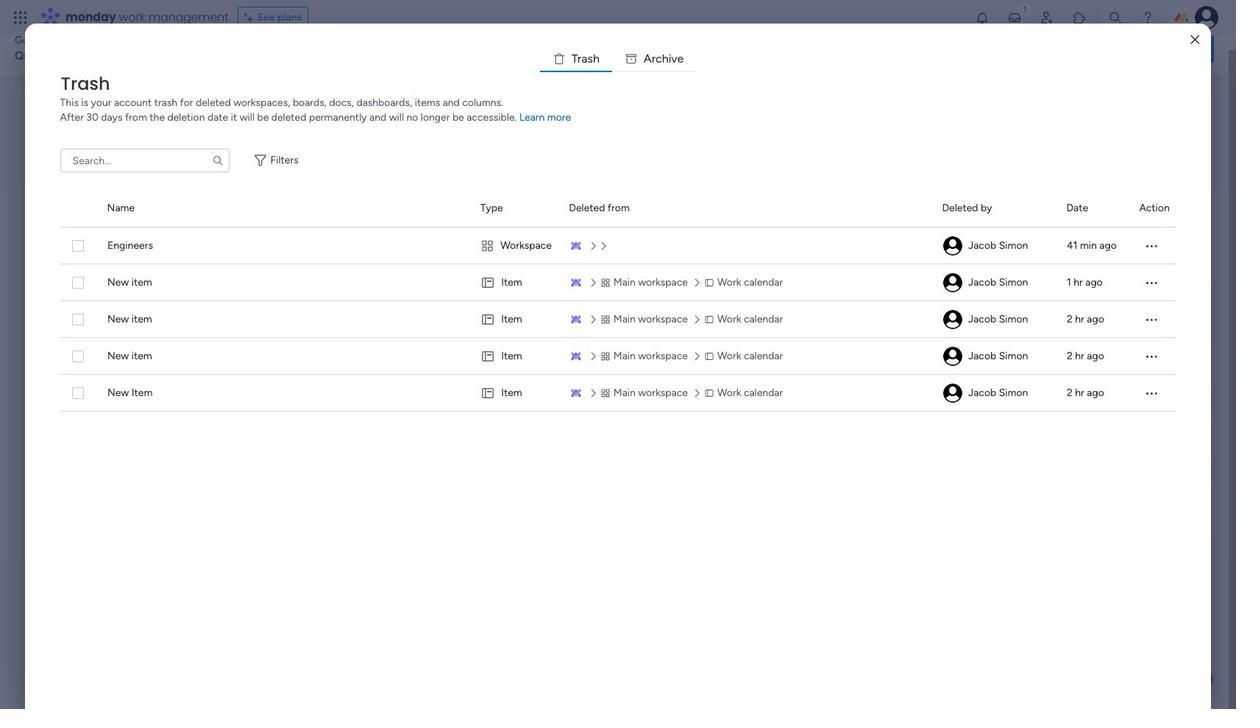 Task type: locate. For each thing, give the bounding box(es) containing it.
close image
[[1191, 34, 1200, 45]]

3 menu image from the top
[[1145, 386, 1159, 401]]

lottie animation image
[[577, 21, 991, 77]]

add to favorites image for public dashboard image
[[459, 254, 474, 269]]

row group
[[60, 190, 1177, 227]]

2 add to favorites image from the left
[[689, 254, 703, 269]]

menu image
[[1145, 312, 1159, 327], [1145, 349, 1159, 364]]

menu image
[[1145, 239, 1159, 253], [1145, 275, 1159, 290], [1145, 386, 1159, 401]]

1 horizontal spatial add to favorites image
[[689, 254, 703, 269]]

2 menu image from the top
[[1145, 349, 1159, 364]]

add to favorites image for first the public board image from right
[[689, 254, 703, 269]]

5 column header from the left
[[943, 190, 1049, 227]]

4 column header from the left
[[569, 190, 925, 227]]

search everything image
[[1109, 10, 1123, 25]]

see plans image
[[244, 10, 257, 26]]

1 vertical spatial menu image
[[1145, 349, 1159, 364]]

1 public board image from the left
[[51, 254, 67, 270]]

0 horizontal spatial add to favorites image
[[459, 254, 474, 269]]

menu image for 1st "row" from the bottom of the page
[[1145, 386, 1159, 401]]

None search field
[[60, 149, 229, 172]]

2 menu image from the top
[[1145, 275, 1159, 290]]

0 vertical spatial menu image
[[1145, 239, 1159, 253]]

select product image
[[13, 10, 28, 25]]

6 column header from the left
[[1067, 190, 1122, 227]]

1 horizontal spatial public board image
[[509, 254, 526, 270]]

column header
[[60, 190, 90, 227], [107, 190, 463, 227], [481, 190, 552, 227], [569, 190, 925, 227], [943, 190, 1049, 227], [1067, 190, 1122, 227], [1140, 190, 1177, 227]]

1 add to favorites image from the left
[[459, 254, 474, 269]]

row
[[60, 227, 1177, 264], [60, 264, 1177, 301], [60, 301, 1177, 338], [60, 338, 1177, 375], [60, 375, 1177, 412]]

add to favorites image
[[459, 254, 474, 269], [689, 254, 703, 269]]

cell
[[481, 227, 552, 264], [943, 227, 1050, 264], [481, 264, 552, 301], [943, 264, 1050, 301], [481, 301, 552, 338], [943, 301, 1050, 338], [481, 338, 552, 375], [943, 338, 1050, 375], [481, 375, 552, 412], [943, 375, 1050, 412]]

0 vertical spatial menu image
[[1145, 312, 1159, 327]]

menu image for 4th "row" from the bottom of the page
[[1145, 275, 1159, 290]]

3 row from the top
[[60, 301, 1177, 338]]

contact sales element
[[994, 478, 1215, 537]]

1 menu image from the top
[[1145, 239, 1159, 253]]

Search for items in the recycle bin search field
[[60, 149, 229, 172]]

jacob simon image
[[1196, 6, 1219, 29], [944, 273, 963, 292], [944, 310, 963, 329], [944, 347, 963, 366], [944, 384, 963, 403]]

1 vertical spatial menu image
[[1145, 275, 1159, 290]]

1 menu image from the top
[[1145, 312, 1159, 327]]

close update feed (inbox) image
[[32, 336, 50, 353]]

close my workspaces image
[[32, 538, 50, 556]]

notifications image
[[976, 10, 990, 25]]

4 row from the top
[[60, 338, 1177, 375]]

table
[[60, 190, 1177, 685]]

2 row from the top
[[60, 264, 1177, 301]]

help center element
[[994, 408, 1215, 466]]

2 vertical spatial menu image
[[1145, 386, 1159, 401]]

0 horizontal spatial public board image
[[51, 254, 67, 270]]

roy mann image
[[67, 387, 96, 416]]

3 column header from the left
[[481, 190, 552, 227]]

public board image
[[51, 254, 67, 270], [509, 254, 526, 270]]



Task type: vqa. For each thing, say whether or not it's contained in the screenshot.
row group
yes



Task type: describe. For each thing, give the bounding box(es) containing it.
invite members image
[[1040, 10, 1055, 25]]

update feed image
[[1008, 10, 1023, 25]]

getting started element
[[994, 337, 1215, 396]]

1 column header from the left
[[60, 190, 90, 227]]

1 element
[[181, 336, 199, 353]]

search image
[[212, 155, 224, 166]]

menu image for 3rd "row" from the bottom of the page
[[1145, 312, 1159, 327]]

menu image for 1st "row"
[[1145, 239, 1159, 253]]

2 column header from the left
[[107, 190, 463, 227]]

2 public board image from the left
[[509, 254, 526, 270]]

lottie animation element
[[577, 21, 991, 77]]

help image
[[1141, 10, 1156, 25]]

menu image for 4th "row"
[[1145, 349, 1159, 364]]

add to favorites image
[[230, 254, 245, 269]]

jacob simon image
[[944, 236, 963, 255]]

1 row from the top
[[60, 227, 1177, 264]]

public dashboard image
[[280, 254, 296, 270]]

monday marketplace image
[[1073, 10, 1087, 25]]

component image
[[509, 277, 523, 290]]

close recently visited image
[[32, 105, 50, 123]]

7 column header from the left
[[1140, 190, 1177, 227]]

5 row from the top
[[60, 375, 1177, 412]]

1 image
[[1019, 1, 1032, 17]]

quick search results list box
[[32, 123, 959, 318]]



